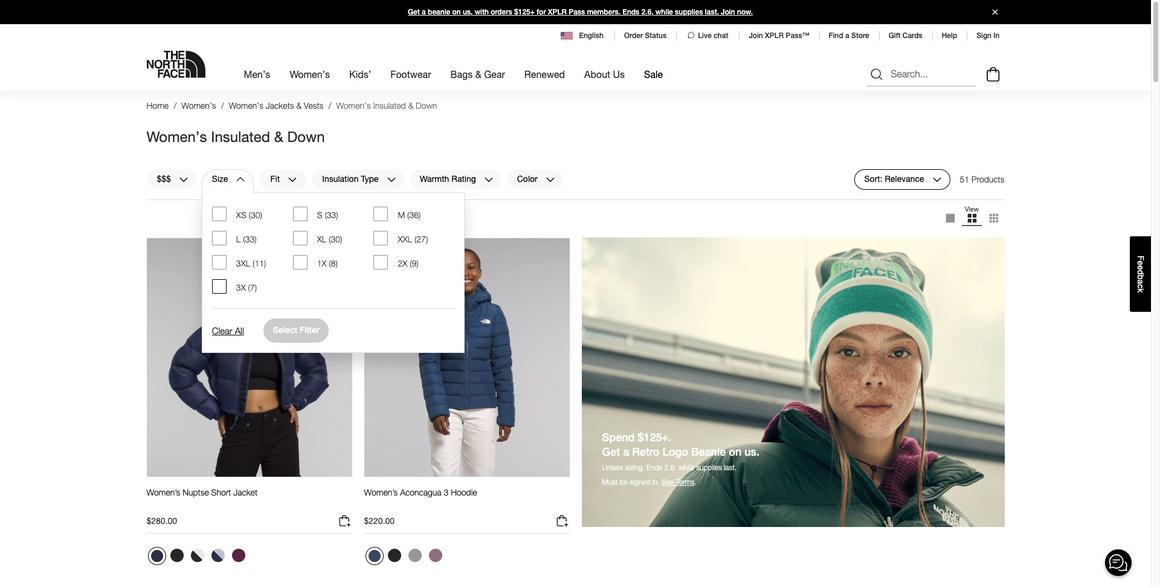 Task type: describe. For each thing, give the bounding box(es) containing it.
& inside "link"
[[476, 68, 482, 80]]

color
[[517, 174, 538, 184]]

signed
[[630, 477, 651, 486]]

must
[[602, 477, 618, 486]]

vests
[[304, 100, 324, 111]]

$220.00 button
[[364, 514, 570, 534]]

about us link
[[585, 58, 625, 91]]

supplies inside get a beanie on us, with orders $125+ for xplr pass members. ends 2.6, while supplies last. join now. link
[[675, 8, 703, 16]]

l
[[236, 234, 241, 244]]

sort: relevance button
[[855, 169, 951, 190]]

women's down 'home'
[[147, 128, 207, 145]]

bags & gear link
[[451, 58, 505, 91]]

view list box
[[940, 205, 1005, 231]]

Dusty Periwinkle Water Distortion Small Print/Summit Navy radio
[[208, 546, 228, 565]]

f e e d b a c k button
[[1131, 236, 1152, 312]]

2.6,
[[642, 8, 654, 16]]

2x (9) element
[[398, 258, 419, 269]]

about
[[585, 68, 611, 80]]

jacket
[[233, 487, 258, 498]]

kids'
[[349, 68, 371, 80]]

nuptse
[[183, 487, 209, 498]]

gift
[[889, 31, 901, 40]]

a inside 'f e e d b a c k' button
[[1137, 279, 1146, 284]]

members.
[[587, 8, 621, 16]]

xl (30) element
[[317, 234, 342, 245]]

(30) for xs (30)
[[249, 210, 262, 220]]

1x (8) element
[[317, 258, 338, 269]]

help link
[[942, 31, 958, 40]]

women's insulated & down element
[[336, 100, 437, 111]]

m (36) link
[[374, 207, 455, 221]]

3xl (11) element
[[236, 258, 266, 269]]

renewed link
[[525, 58, 565, 91]]

$125+
[[515, 8, 535, 16]]

3xl (11) link
[[212, 255, 293, 269]]

while inside unisex sizing. ends 2.6. while supplies last. must be signed in.
[[679, 463, 695, 472]]

.
[[695, 477, 697, 486]]

in.
[[653, 477, 660, 486]]

s (33)
[[317, 210, 338, 220]]

2 e from the top
[[1137, 265, 1146, 270]]

women's up vests
[[290, 68, 330, 80]]

51
[[960, 174, 970, 184]]

1 horizontal spatial women's link
[[290, 58, 330, 91]]

& down the footwear link
[[408, 100, 414, 111]]

$220.00
[[364, 516, 395, 526]]

xxl
[[398, 234, 412, 244]]

sign in button
[[977, 31, 1000, 40]]

a  woman looks at you with a straight face. she is outside wearing the north face retro logo beanie, and north face down jacket in pine needle. image
[[582, 237, 1005, 527]]

aconcagua
[[400, 487, 442, 498]]

insulation type button
[[312, 169, 405, 190]]

gift cards link
[[889, 31, 923, 40]]

spend
[[602, 431, 635, 444]]

the north face home page image
[[147, 51, 205, 78]]

3x (7) element
[[236, 282, 257, 293]]

join xplr pass™
[[749, 31, 810, 40]]

find a store link
[[829, 31, 870, 40]]

xxl (27) link
[[374, 231, 455, 245]]

(7)
[[248, 282, 257, 293]]

(36)
[[408, 210, 421, 220]]

women's up women's insulated & down
[[229, 100, 264, 111]]

$choose color$ option group for $280.00
[[147, 546, 249, 570]]

select filter
[[273, 325, 319, 335]]

Summit Navy radio
[[148, 547, 166, 565]]

sort:
[[865, 174, 883, 184]]

warmth
[[420, 174, 449, 184]]

type
[[361, 174, 379, 184]]

$125+.
[[638, 431, 672, 444]]

view cart image
[[984, 65, 1003, 83]]

orders
[[491, 8, 513, 16]]

s (33) link
[[293, 207, 374, 221]]

xs (30) link
[[212, 207, 293, 221]]

2x (9)
[[398, 258, 419, 268]]

on inside spend $125+. get a retro logo beanie on us.
[[729, 445, 742, 458]]

3x (7) link
[[212, 279, 293, 294]]

& left vests
[[296, 100, 302, 111]]

xl (30) link
[[293, 231, 374, 245]]

dusty periwinkle water distortion small print/summit navy image
[[211, 549, 225, 562]]

fawn grey image
[[429, 549, 442, 562]]

cards
[[903, 31, 923, 40]]

1x (8)
[[317, 258, 338, 268]]

relevance
[[885, 174, 925, 184]]

Boysenberry radio
[[229, 546, 248, 565]]

s
[[317, 210, 323, 220]]

c
[[1137, 284, 1146, 288]]

clear all button
[[212, 323, 244, 338]]

get a beanie on us, with orders $125+ for xplr pass members. ends 2.6, while supplies last. join now.
[[408, 8, 753, 16]]

51 products status
[[960, 169, 1005, 190]]

0 horizontal spatial while
[[656, 8, 673, 16]]

insulation type
[[322, 174, 379, 184]]

0 vertical spatial on
[[453, 8, 461, 16]]

footwear
[[391, 68, 431, 80]]

unisex sizing. ends 2.6. while supplies last. must be signed in.
[[602, 463, 737, 486]]

(33) for l (33)
[[243, 234, 257, 244]]

1 horizontal spatial xplr
[[765, 31, 784, 40]]

3xl (11)
[[236, 258, 266, 268]]

a inside spend $125+. get a retro logo beanie on us.
[[623, 445, 629, 458]]

clear
[[212, 325, 232, 336]]

Gardenia White/TNF Black radio
[[188, 546, 207, 565]]

about us
[[585, 68, 625, 80]]

m (36)
[[398, 210, 421, 220]]

help
[[942, 31, 958, 40]]

summit navy image
[[151, 550, 163, 562]]

51 products
[[960, 174, 1005, 184]]

warmth rating
[[420, 174, 476, 184]]

xl (30)
[[317, 234, 342, 244]]

select filter button
[[263, 318, 329, 343]]

rating
[[452, 174, 476, 184]]

0 horizontal spatial down
[[287, 128, 325, 145]]

gear
[[484, 68, 505, 80]]

in
[[994, 31, 1000, 40]]

0 horizontal spatial get
[[408, 8, 420, 16]]

tnf black/tnf black image
[[170, 549, 183, 562]]

be
[[620, 477, 628, 486]]



Task type: vqa. For each thing, say whether or not it's contained in the screenshot.
WOMEN'S JESTER LUXE BACKPACK
no



Task type: locate. For each thing, give the bounding box(es) containing it.
/ up women's insulated & down
[[221, 100, 224, 111]]

1 horizontal spatial $choose color$ option group
[[364, 546, 446, 570]]

1 vertical spatial ends
[[647, 463, 663, 472]]

m (36) element
[[398, 210, 421, 221]]

women's aconcagua 3 hoodie image
[[364, 237, 570, 478]]

sign in
[[977, 31, 1000, 40]]

1 horizontal spatial get
[[602, 445, 620, 458]]

m
[[398, 210, 405, 220]]

0 vertical spatial (33)
[[325, 210, 338, 220]]

l (33)
[[236, 234, 257, 244]]

down down the footwear link
[[416, 100, 437, 111]]

e up 'b'
[[1137, 265, 1146, 270]]

a down spend
[[623, 445, 629, 458]]

1 vertical spatial join
[[749, 31, 763, 40]]

chat
[[714, 31, 729, 40]]

Meld Grey radio
[[405, 546, 425, 565]]

women's up '$280.00'
[[147, 487, 180, 498]]

1 women's from the left
[[147, 487, 180, 498]]

warmth rating button
[[410, 169, 502, 190]]

3 / from the left
[[329, 100, 332, 111]]

last.
[[705, 8, 719, 16], [724, 463, 737, 472]]

(30) right xs
[[249, 210, 262, 220]]

women's right 'home'
[[181, 100, 216, 111]]

last. down beanie
[[724, 463, 737, 472]]

a up k
[[1137, 279, 1146, 284]]

& down jackets on the left top of page
[[274, 128, 283, 145]]

get inside spend $125+. get a retro logo beanie on us.
[[602, 445, 620, 458]]

0 vertical spatial get
[[408, 8, 420, 16]]

1 vertical spatial down
[[287, 128, 325, 145]]

3x (7)
[[236, 282, 257, 293]]

get left beanie
[[408, 8, 420, 16]]

TNF Black/TNF Black radio
[[167, 546, 187, 565]]

1 vertical spatial xplr
[[765, 31, 784, 40]]

insulated down the footwear link
[[373, 100, 406, 111]]

us
[[613, 68, 625, 80]]

sort: relevance
[[865, 174, 925, 184]]

3xl
[[236, 258, 250, 268]]

0 horizontal spatial on
[[453, 8, 461, 16]]

women's for women's nuptse short jacket
[[147, 487, 180, 498]]

clear all
[[212, 325, 244, 336]]

retro
[[632, 445, 660, 458]]

view
[[965, 205, 979, 213]]

last. up 'live chat'
[[705, 8, 719, 16]]

xs (30)
[[236, 210, 262, 220]]

while
[[656, 8, 673, 16], [679, 463, 695, 472]]

0 horizontal spatial women's link
[[181, 100, 216, 111]]

1 vertical spatial get
[[602, 445, 620, 458]]

0 vertical spatial down
[[416, 100, 437, 111]]

gardenia white/tnf black image
[[191, 549, 204, 562]]

$280.00
[[147, 516, 177, 526]]

3x
[[236, 282, 246, 293]]

0 horizontal spatial (30)
[[249, 210, 262, 220]]

1 vertical spatial while
[[679, 463, 695, 472]]

0 vertical spatial while
[[656, 8, 673, 16]]

(30) inside 'xl (30)' element
[[329, 234, 342, 244]]

2 $choose color$ option group from the left
[[364, 546, 446, 570]]

1 vertical spatial insulated
[[211, 128, 270, 145]]

Shady Blue radio
[[365, 547, 384, 565]]

renewed
[[525, 68, 565, 80]]

view button
[[962, 205, 983, 231]]

1 horizontal spatial insulated
[[373, 100, 406, 111]]

order status link
[[624, 31, 667, 40]]

s (33) element
[[317, 210, 338, 221]]

live chat button
[[686, 30, 730, 41]]

0 vertical spatial ends
[[623, 8, 640, 16]]

last. inside unisex sizing. ends 2.6. while supplies last. must be signed in.
[[724, 463, 737, 472]]

women's link
[[290, 58, 330, 91], [181, 100, 216, 111]]

(30) inside xs (30) element
[[249, 210, 262, 220]]

order
[[624, 31, 643, 40]]

unisex
[[602, 463, 623, 472]]

shady blue image
[[368, 550, 381, 562]]

0 horizontal spatial insulated
[[211, 128, 270, 145]]

a inside get a beanie on us, with orders $125+ for xplr pass members. ends 2.6, while supplies last. join now. link
[[422, 8, 426, 16]]

$$$
[[157, 174, 171, 184]]

home link
[[147, 100, 169, 111]]

live
[[698, 31, 712, 40]]

meld grey image
[[408, 549, 422, 562]]

women's nuptse short jacket button
[[147, 487, 258, 509]]

men's link
[[244, 58, 270, 91]]

(33) right the l
[[243, 234, 257, 244]]

(30) right xl
[[329, 234, 342, 244]]

sizing.
[[625, 463, 645, 472]]

join
[[721, 8, 736, 16], [749, 31, 763, 40]]

0 horizontal spatial join
[[721, 8, 736, 16]]

0 vertical spatial xplr
[[548, 8, 567, 16]]

home / women's / women's jackets & vests / women's insulated & down
[[147, 100, 437, 111]]

0 horizontal spatial /
[[174, 100, 177, 111]]

1 horizontal spatial women's
[[364, 487, 398, 498]]

/
[[174, 100, 177, 111], [221, 100, 224, 111], [329, 100, 332, 111]]

2 horizontal spatial /
[[329, 100, 332, 111]]

xplr inside get a beanie on us, with orders $125+ for xplr pass members. ends 2.6, while supplies last. join now. link
[[548, 8, 567, 16]]

$choose color$ option group for $220.00
[[364, 546, 446, 570]]

footwear link
[[391, 58, 431, 91]]

b
[[1137, 275, 1146, 279]]

get a beanie on us, with orders $125+ for xplr pass members. ends 2.6, while supplies last. join now. link
[[0, 0, 1152, 24]]

l (33) link
[[212, 231, 293, 245]]

Search search field
[[867, 62, 976, 86]]

women's up $220.00
[[364, 487, 398, 498]]

women's link right 'home'
[[181, 100, 216, 111]]

kids' link
[[349, 58, 371, 91]]

1 vertical spatial on
[[729, 445, 742, 458]]

bags
[[451, 68, 473, 80]]

get up unisex
[[602, 445, 620, 458]]

beanie
[[428, 8, 451, 16]]

1 horizontal spatial join
[[749, 31, 763, 40]]

insulation
[[322, 174, 359, 184]]

0 horizontal spatial ends
[[623, 8, 640, 16]]

products
[[972, 174, 1005, 184]]

xl
[[317, 234, 327, 244]]

logo
[[663, 445, 689, 458]]

gift cards
[[889, 31, 923, 40]]

english link
[[561, 30, 605, 41]]

0 vertical spatial supplies
[[675, 8, 703, 16]]

insulated
[[373, 100, 406, 111], [211, 128, 270, 145]]

order status
[[624, 31, 667, 40]]

1 e from the top
[[1137, 261, 1146, 265]]

(30)
[[249, 210, 262, 220], [329, 234, 342, 244]]

with
[[475, 8, 489, 16]]

for
[[537, 8, 546, 16]]

1 vertical spatial (30)
[[329, 234, 342, 244]]

while right 2.6,
[[656, 8, 673, 16]]

f e e d b a c k
[[1137, 255, 1146, 293]]

e up d
[[1137, 261, 1146, 265]]

size
[[212, 174, 228, 184]]

women's insulated & down
[[147, 128, 325, 145]]

& left 'gear'
[[476, 68, 482, 80]]

ends inside unisex sizing. ends 2.6. while supplies last. must be signed in.
[[647, 463, 663, 472]]

0 horizontal spatial xplr
[[548, 8, 567, 16]]

english
[[579, 31, 604, 40]]

women's nuptse short jacket image
[[147, 237, 352, 478]]

2 / from the left
[[221, 100, 224, 111]]

1 horizontal spatial (30)
[[329, 234, 342, 244]]

sign
[[977, 31, 992, 40]]

l (33) element
[[236, 234, 257, 245]]

supplies down beanie
[[697, 463, 722, 472]]

women's link up vests
[[290, 58, 330, 91]]

on left us.
[[729, 445, 742, 458]]

1 vertical spatial last.
[[724, 463, 737, 472]]

fit button
[[259, 169, 307, 190]]

0 vertical spatial join
[[721, 8, 736, 16]]

a right find
[[846, 31, 850, 40]]

sale
[[645, 68, 663, 80]]

live chat
[[698, 31, 729, 40]]

1 horizontal spatial down
[[416, 100, 437, 111]]

1x (8) link
[[293, 255, 374, 269]]

1 vertical spatial (33)
[[243, 234, 257, 244]]

close image
[[988, 9, 1003, 15]]

1 horizontal spatial (33)
[[325, 210, 338, 220]]

1 horizontal spatial while
[[679, 463, 695, 472]]

(11)
[[253, 258, 266, 268]]

filter
[[300, 325, 319, 335]]

xplr left 'pass™'
[[765, 31, 784, 40]]

0 horizontal spatial (33)
[[243, 234, 257, 244]]

jackets
[[266, 100, 294, 111]]

Fawn Grey radio
[[426, 546, 445, 565]]

TNF Black radio
[[385, 546, 404, 565]]

find a store
[[829, 31, 870, 40]]

home
[[147, 100, 169, 111]]

join down now.
[[749, 31, 763, 40]]

on left us,
[[453, 8, 461, 16]]

0 vertical spatial last.
[[705, 8, 719, 16]]

women's jackets & vests link
[[229, 100, 324, 111]]

/ right 'home'
[[174, 100, 177, 111]]

search all image
[[870, 67, 884, 81]]

xxl (27) element
[[398, 234, 428, 245]]

pass
[[569, 8, 585, 16]]

0 horizontal spatial women's
[[147, 487, 180, 498]]

1 vertical spatial women's link
[[181, 100, 216, 111]]

a left beanie
[[422, 8, 426, 16]]

/ right vests
[[329, 100, 332, 111]]

2x (9) link
[[374, 255, 455, 269]]

join left now.
[[721, 8, 736, 16]]

1 horizontal spatial ends
[[647, 463, 663, 472]]

supplies inside unisex sizing. ends 2.6. while supplies last. must be signed in.
[[697, 463, 722, 472]]

women's aconcagua 3 hoodie button
[[364, 487, 477, 509]]

(8)
[[329, 258, 338, 268]]

e
[[1137, 261, 1146, 265], [1137, 265, 1146, 270]]

while right "2.6."
[[679, 463, 695, 472]]

1 / from the left
[[174, 100, 177, 111]]

down down vests
[[287, 128, 325, 145]]

insulated up the size dropdown button
[[211, 128, 270, 145]]

$280.00 button
[[147, 514, 352, 534]]

women's nuptse short jacket
[[147, 487, 258, 498]]

ends left 2.6,
[[623, 8, 640, 16]]

1 horizontal spatial last.
[[724, 463, 737, 472]]

women's
[[147, 487, 180, 498], [364, 487, 398, 498]]

tnf black image
[[388, 549, 401, 562]]

$$$ button
[[147, 169, 197, 190]]

0 vertical spatial women's link
[[290, 58, 330, 91]]

(33) right s
[[325, 210, 338, 220]]

xs (30) element
[[236, 210, 262, 221]]

bags & gear
[[451, 68, 505, 80]]

1 horizontal spatial /
[[221, 100, 224, 111]]

0 vertical spatial (30)
[[249, 210, 262, 220]]

2 women's from the left
[[364, 487, 398, 498]]

0 vertical spatial insulated
[[373, 100, 406, 111]]

0 horizontal spatial last.
[[705, 8, 719, 16]]

1 vertical spatial supplies
[[697, 463, 722, 472]]

xplr right for
[[548, 8, 567, 16]]

beanie
[[692, 445, 726, 458]]

boysenberry image
[[232, 549, 245, 562]]

0 horizontal spatial $choose color$ option group
[[147, 546, 249, 570]]

1 horizontal spatial on
[[729, 445, 742, 458]]

women's down kids' link
[[336, 100, 371, 111]]

supplies up the live
[[675, 8, 703, 16]]

1 $choose color$ option group from the left
[[147, 546, 249, 570]]

now.
[[738, 8, 753, 16]]

$choose color$ option group
[[147, 546, 249, 570], [364, 546, 446, 570]]

ends up in.
[[647, 463, 663, 472]]

us.
[[745, 445, 760, 458]]

(30) for xl (30)
[[329, 234, 342, 244]]

women's aconcagua 3 hoodie
[[364, 487, 477, 498]]

(33) for s (33)
[[325, 210, 338, 220]]

women's for women's aconcagua 3 hoodie
[[364, 487, 398, 498]]



